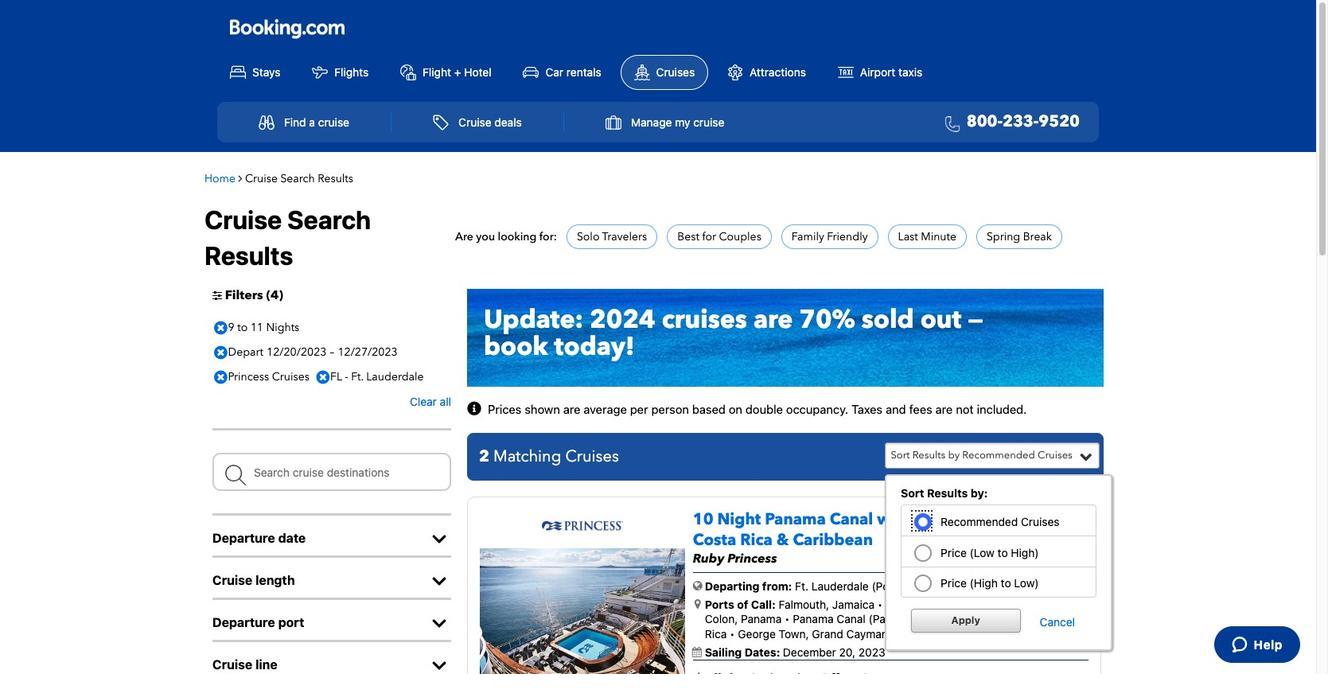 Task type: describe. For each thing, give the bounding box(es) containing it.
family
[[792, 229, 825, 244]]

by
[[949, 449, 960, 463]]

Search cruise destinations text field
[[213, 453, 451, 492]]

clear
[[410, 395, 437, 409]]

update:
[[484, 303, 584, 338]]

12/20/2023
[[267, 345, 327, 360]]

for
[[703, 229, 717, 244]]

princess cruises image
[[542, 515, 623, 538]]

panama up george town, grand cayman
[[793, 613, 834, 626]]

results left by
[[913, 449, 946, 463]]

none field inside update: 2024 cruises are 70% sold out — book today! main content
[[213, 453, 451, 492]]

2 horizontal spatial are
[[936, 402, 953, 416]]

of
[[738, 598, 749, 612]]

recommended inside sort results by: dialog
[[941, 515, 1019, 529]]

flight
[[423, 65, 452, 79]]

recommended inside update: 2024 cruises are 70% sold out — book today! main content
[[963, 449, 1036, 463]]

70%
[[800, 303, 856, 338]]

canal inside 10 night panama canal with costa rica & caribbean ruby princess
[[830, 509, 874, 531]]

are
[[455, 229, 474, 244]]

Price (High to Low) radio
[[917, 578, 928, 588]]

800-233-9520
[[967, 111, 1081, 132]]

are you looking for:
[[455, 229, 557, 244]]

Price (Low to High) radio
[[917, 547, 928, 557]]

departing from: ft. lauderdale (port everglades), florida
[[705, 580, 1003, 593]]

family friendly
[[792, 229, 868, 244]]

departure for departure port
[[213, 616, 275, 630]]

sort results by:
[[901, 487, 989, 500]]

prices
[[488, 402, 522, 416]]

fl
[[330, 370, 342, 385]]

nights
[[266, 320, 300, 335]]

map marker image
[[695, 599, 701, 610]]

departing
[[705, 580, 760, 593]]

update: 2024 cruises are 70% sold out — book today!
[[484, 303, 984, 365]]

falmouth,
[[779, 598, 830, 612]]

departure date
[[213, 531, 306, 546]]

princess inside 10 night panama canal with costa rica & caribbean ruby princess
[[728, 550, 778, 568]]

cruise deals
[[459, 115, 522, 129]]

5
[[1004, 514, 1011, 527]]

stays
[[252, 65, 281, 79]]

falmouth, jamaica • cartagena, colombia •
[[779, 598, 1003, 612]]

price for (low
[[941, 546, 967, 560]]

line
[[256, 658, 278, 672]]

flight + hotel link
[[388, 55, 505, 89]]

• up limon,
[[997, 598, 1003, 612]]

and
[[886, 402, 907, 416]]

prices shown are average per person based on double occupancy. taxes and fees are not included.
[[488, 402, 1028, 416]]

apply
[[952, 615, 981, 627]]

(partial
[[869, 613, 906, 626]]

(low
[[970, 546, 995, 560]]

double
[[746, 402, 784, 416]]

times circle image for fl
[[313, 366, 334, 389]]

lauderdale for from:
[[812, 580, 869, 593]]

cruise down angle right icon
[[205, 204, 282, 235]]

rica inside puerto limon, costa rica
[[705, 627, 727, 641]]

travel menu navigation
[[217, 102, 1100, 142]]

2023
[[859, 646, 886, 659]]

angle right image
[[238, 172, 242, 184]]

• down colon,
[[730, 627, 735, 641]]

sort for sort results by recommended cruises
[[891, 449, 910, 463]]

limon,
[[996, 613, 1031, 626]]

couples
[[720, 229, 762, 244]]

price (high to low)
[[938, 577, 1040, 590]]

car rentals link
[[511, 55, 615, 89]]

filters ( 4 )
[[225, 287, 283, 304]]

results up filters
[[205, 240, 293, 270]]

cruises inside sort results by: dialog
[[1022, 515, 1060, 529]]

cruise line
[[213, 658, 278, 672]]

deals
[[495, 115, 522, 129]]

best for couples link
[[678, 229, 762, 244]]

princess cruises
[[228, 370, 310, 385]]

0 horizontal spatial are
[[564, 402, 581, 416]]

• up "town,"
[[785, 613, 790, 626]]

(high
[[970, 577, 998, 590]]

find
[[284, 115, 306, 129]]

cancel
[[1040, 615, 1076, 629]]

–
[[330, 345, 335, 360]]

cruise left length
[[213, 574, 253, 588]]

departure for departure date
[[213, 531, 275, 546]]

port
[[278, 616, 304, 630]]

recommended cruises
[[938, 515, 1060, 529]]

attractions link
[[715, 55, 819, 89]]

10
[[693, 509, 714, 531]]

cruises
[[662, 303, 748, 338]]

233-
[[1003, 111, 1039, 132]]

—
[[969, 303, 984, 338]]

sailing dates:
[[705, 646, 783, 659]]

ruby princess image
[[480, 549, 685, 674]]

9520
[[1039, 111, 1081, 132]]

filters
[[225, 287, 263, 304]]

are inside update: 2024 cruises are 70% sold out — book today!
[[754, 303, 793, 338]]

results down "cruise"
[[318, 171, 354, 186]]

-
[[345, 370, 349, 385]]

times circle image for 9
[[210, 317, 232, 340]]

spring break link
[[987, 229, 1053, 244]]

cruise inside travel menu navigation
[[459, 115, 492, 129]]

not
[[957, 402, 974, 416]]

person
[[652, 402, 689, 416]]

puerto limon, costa rica
[[705, 613, 1064, 641]]

price for (high
[[941, 577, 967, 590]]

update: 2024 cruises are 70% sold out — book today! main content
[[197, 160, 1120, 674]]

depart
[[228, 345, 263, 360]]

clear all
[[410, 395, 451, 409]]

( inside 4.1 / 5 ( 1,515 reviews
[[1017, 514, 1021, 527]]

cartagena,
[[886, 598, 943, 612]]

break
[[1024, 229, 1053, 244]]

ports
[[705, 598, 735, 612]]

depart 12/20/2023 – 12/27/2023
[[228, 345, 398, 360]]

length
[[256, 574, 295, 588]]

spring break
[[987, 229, 1053, 244]]

11
[[251, 320, 264, 335]]

caribbean
[[793, 530, 873, 551]]

results inside dialog
[[928, 487, 969, 500]]

from:
[[763, 580, 793, 593]]

1 vertical spatial cruise search results
[[205, 204, 371, 270]]

date
[[278, 531, 306, 546]]

george
[[738, 627, 776, 641]]

800-233-9520 link
[[939, 111, 1081, 134]]

ruby
[[693, 550, 725, 568]]



Task type: vqa. For each thing, say whether or not it's contained in the screenshot.
"4.1"
yes



Task type: locate. For each thing, give the bounding box(es) containing it.
2 departure from the top
[[213, 616, 275, 630]]

•
[[878, 598, 883, 612], [997, 598, 1003, 612], [785, 613, 790, 626], [951, 613, 956, 626], [730, 627, 735, 641]]

sort up 'recommended cruises' option
[[901, 487, 925, 500]]

chevron down image for cruise length
[[428, 574, 451, 590]]

departure up cruise line
[[213, 616, 275, 630]]

panama inside 10 night panama canal with costa rica & caribbean ruby princess
[[765, 509, 826, 531]]

times circle image for princess
[[210, 366, 232, 389]]

1 horizontal spatial rica
[[741, 530, 773, 551]]

december 20, 2023
[[783, 646, 886, 659]]

out
[[921, 303, 962, 338]]

times circle image down sliders 'image'
[[210, 317, 232, 340]]

last minute link
[[899, 229, 957, 244]]

0 vertical spatial chevron down image
[[428, 574, 451, 590]]

1 vertical spatial search
[[287, 204, 371, 235]]

1,515 reviews link
[[1021, 515, 1085, 527]]

chevron down image
[[428, 532, 451, 548], [428, 617, 451, 632]]

0 vertical spatial rica
[[741, 530, 773, 551]]

1 vertical spatial chevron down image
[[428, 659, 451, 674]]

cruises
[[657, 65, 695, 79], [272, 370, 310, 385], [566, 446, 619, 468], [1038, 449, 1073, 463], [1022, 515, 1060, 529]]

globe image
[[693, 581, 703, 592]]

ft. right - on the left of page
[[351, 370, 364, 385]]

1 horizontal spatial (
[[1017, 514, 1021, 527]]

all
[[440, 395, 451, 409]]

included.
[[978, 402, 1028, 416]]

with
[[878, 509, 912, 531]]

cruise search results up )
[[205, 204, 371, 270]]

chevron down image for departure date
[[428, 532, 451, 548]]

recommended down 'by:'
[[941, 515, 1019, 529]]

solo travelers
[[577, 229, 648, 244]]

calendar image
[[693, 647, 702, 658]]

cristobal,
[[1006, 598, 1055, 612]]

1 vertical spatial sort
[[901, 487, 925, 500]]

0 vertical spatial to
[[237, 320, 248, 335]]

0 horizontal spatial ft.
[[351, 370, 364, 385]]

cruises link
[[621, 55, 709, 90]]

sort inside update: 2024 cruises are 70% sold out — book today! main content
[[891, 449, 910, 463]]

solo travelers link
[[577, 229, 648, 244]]

cruise
[[459, 115, 492, 129], [245, 171, 278, 186], [205, 204, 282, 235], [213, 574, 253, 588], [213, 658, 253, 672]]

1 departure from the top
[[213, 531, 275, 546]]

canal down jamaica in the bottom right of the page
[[837, 613, 866, 626]]

to
[[237, 320, 248, 335], [998, 546, 1009, 560], [1001, 577, 1012, 590]]

price (low to high)
[[938, 546, 1040, 560]]

0 vertical spatial search
[[281, 171, 315, 186]]

1 vertical spatial departure
[[213, 616, 275, 630]]

0 vertical spatial sort
[[891, 449, 910, 463]]

ft. for -
[[351, 370, 364, 385]]

1 vertical spatial recommended
[[941, 515, 1019, 529]]

rica inside 10 night panama canal with costa rica & caribbean ruby princess
[[741, 530, 773, 551]]

recommended up 'by:'
[[963, 449, 1036, 463]]

fees
[[910, 402, 933, 416]]

based
[[693, 402, 726, 416]]

costa up globe icon at the bottom right of the page
[[693, 530, 737, 551]]

1 chevron down image from the top
[[428, 532, 451, 548]]

are left 70%
[[754, 303, 793, 338]]

chevron down image for departure port
[[428, 617, 451, 632]]

times circle image down depart
[[210, 366, 232, 389]]

cruises up '1,515 reviews' link
[[1038, 449, 1073, 463]]

prices shown are average per person based on double occupancy. taxes and fees are not included. element
[[488, 402, 1028, 416]]

1 vertical spatial to
[[998, 546, 1009, 560]]

9
[[228, 320, 235, 335]]

(port
[[872, 580, 898, 593]]

2
[[479, 446, 490, 468]]

airport taxis link
[[826, 55, 936, 89]]

departure up 'cruise length'
[[213, 531, 275, 546]]

sort results by: dialog
[[885, 475, 1113, 651]]

10 night panama canal with costa rica & caribbean ruby princess
[[693, 509, 912, 568]]

cristobal, colon, panama
[[705, 598, 1055, 626]]

panama for night
[[765, 509, 826, 531]]

0 vertical spatial ft.
[[351, 370, 364, 385]]

sliders image
[[213, 290, 222, 301]]

ft. up falmouth,
[[796, 580, 809, 593]]

to left low)
[[1001, 577, 1012, 590]]

puerto
[[959, 613, 993, 626]]

cruises up travel menu navigation
[[657, 65, 695, 79]]

2 matching cruises
[[479, 446, 619, 468]]

0 vertical spatial price
[[941, 546, 967, 560]]

home link
[[205, 171, 236, 186]]

1 chevron down image from the top
[[428, 574, 451, 590]]

to for price (low to high)
[[998, 546, 1009, 560]]

+
[[455, 65, 461, 79]]

None field
[[213, 453, 451, 492]]

panama down call:
[[741, 613, 782, 626]]

are right shown on the bottom left of the page
[[564, 402, 581, 416]]

cruises down 12/20/2023
[[272, 370, 310, 385]]

last minute
[[899, 229, 957, 244]]

info label image
[[467, 402, 485, 418]]

2 vertical spatial to
[[1001, 577, 1012, 590]]

Recommended Cruises radio
[[917, 516, 928, 526]]

price up colombia in the right of the page
[[941, 577, 967, 590]]

1 vertical spatial lauderdale
[[812, 580, 869, 593]]

0 vertical spatial departure
[[213, 531, 275, 546]]

cancel button
[[1025, 615, 1092, 629]]

0 horizontal spatial rica
[[705, 627, 727, 641]]

1 vertical spatial ft.
[[796, 580, 809, 593]]

find a cruise
[[284, 115, 350, 129]]

per
[[631, 402, 649, 416]]

price left (low
[[941, 546, 967, 560]]

princess
[[228, 370, 269, 385], [728, 550, 778, 568]]

stays link
[[217, 55, 293, 89]]

0 vertical spatial chevron down image
[[428, 532, 451, 548]]

to for price (high to low)
[[1001, 577, 1012, 590]]

travelers
[[602, 229, 648, 244]]

cruise left deals
[[459, 115, 492, 129]]

1 vertical spatial (
[[1017, 514, 1021, 527]]

taxes
[[852, 402, 883, 416]]

• up (partial
[[878, 598, 883, 612]]

matching
[[494, 446, 562, 468]]

hotel
[[464, 65, 492, 79]]

cruises inside princess cruises link
[[272, 370, 310, 385]]

ft.
[[351, 370, 364, 385], [796, 580, 809, 593]]

canal left with
[[830, 509, 874, 531]]

book today!
[[484, 330, 635, 365]]

1 price from the top
[[941, 546, 967, 560]]

1 vertical spatial price
[[941, 577, 967, 590]]

times circle image
[[210, 317, 232, 340], [210, 341, 232, 365], [210, 366, 232, 389], [313, 366, 334, 389]]

20,
[[840, 646, 856, 659]]

cayman
[[847, 627, 889, 641]]

low)
[[1015, 577, 1040, 590]]

rica left &
[[741, 530, 773, 551]]

to right the 9
[[237, 320, 248, 335]]

0 horizontal spatial princess
[[228, 370, 269, 385]]

panama canal (partial transit) •
[[790, 613, 956, 626]]

cruises right 5
[[1022, 515, 1060, 529]]

chevron down image
[[428, 574, 451, 590], [428, 659, 451, 674]]

sold
[[862, 303, 915, 338]]

cruise right angle right icon
[[245, 171, 278, 186]]

1,515
[[1021, 515, 1045, 527]]

panama inside "cristobal, colon, panama"
[[741, 613, 782, 626]]

princess down depart
[[228, 370, 269, 385]]

1 vertical spatial rica
[[705, 627, 727, 641]]

to inside main content
[[237, 320, 248, 335]]

costa down cristobal,
[[1034, 613, 1064, 626]]

0 vertical spatial princess
[[228, 370, 269, 385]]

cruise search results down find
[[245, 171, 354, 186]]

high)
[[1012, 546, 1040, 560]]

( right 5
[[1017, 514, 1021, 527]]

0 vertical spatial cruise search results
[[245, 171, 354, 186]]

booking.com home image
[[230, 18, 345, 40]]

times circle image left - on the left of page
[[313, 366, 334, 389]]

( left )
[[266, 287, 271, 304]]

friendly
[[828, 229, 868, 244]]

are left not
[[936, 402, 953, 416]]

sort down and
[[891, 449, 910, 463]]

4.1
[[971, 511, 991, 528]]

town,
[[779, 627, 809, 641]]

occupancy.
[[787, 402, 849, 416]]

cruise length
[[213, 574, 295, 588]]

1 horizontal spatial costa
[[1034, 613, 1064, 626]]

departure port
[[213, 616, 304, 630]]

4
[[271, 287, 279, 304]]

to right (low
[[998, 546, 1009, 560]]

1 vertical spatial costa
[[1034, 613, 1064, 626]]

1 horizontal spatial princess
[[728, 550, 778, 568]]

ft. inside the fl - ft. lauderdale link
[[351, 370, 364, 385]]

cruises inside cruises link
[[657, 65, 695, 79]]

0 horizontal spatial costa
[[693, 530, 737, 551]]

1 vertical spatial chevron down image
[[428, 617, 451, 632]]

0 vertical spatial lauderdale
[[366, 370, 424, 385]]

9 to 11 nights
[[228, 320, 300, 335]]

canal
[[830, 509, 874, 531], [837, 613, 866, 626]]

2 chevron down image from the top
[[428, 617, 451, 632]]

1 horizontal spatial ft.
[[796, 580, 809, 593]]

times circle image down the 9
[[210, 341, 232, 365]]

find a cruise link
[[242, 107, 367, 138]]

1 horizontal spatial are
[[754, 303, 793, 338]]

2 price from the top
[[941, 577, 967, 590]]

costa inside 10 night panama canal with costa rica & caribbean ruby princess
[[693, 530, 737, 551]]

rica down colon,
[[705, 627, 727, 641]]

1 horizontal spatial lauderdale
[[812, 580, 869, 593]]

sort for sort results by:
[[901, 487, 925, 500]]

recommended
[[963, 449, 1036, 463], [941, 515, 1019, 529]]

sort inside dialog
[[901, 487, 925, 500]]

lauderdale up jamaica in the bottom right of the page
[[812, 580, 869, 593]]

ft. for from:
[[796, 580, 809, 593]]

jamaica
[[833, 598, 875, 612]]

colon,
[[705, 613, 738, 626]]

panama for colon,
[[741, 613, 782, 626]]

reviews
[[1048, 515, 1085, 527]]

family friendly link
[[792, 229, 868, 244]]

cruises down average
[[566, 446, 619, 468]]

clear all link
[[410, 392, 451, 413]]

lauderdale for -
[[366, 370, 424, 385]]

sort results by recommended cruises
[[891, 449, 1073, 463]]

chevron down image for cruise line
[[428, 659, 451, 674]]

a
[[309, 115, 315, 129]]

panama right "night" at the bottom
[[765, 509, 826, 531]]

0 vertical spatial (
[[266, 287, 271, 304]]

results left 'by:'
[[928, 487, 969, 500]]

1 vertical spatial canal
[[837, 613, 866, 626]]

attractions
[[750, 65, 807, 79]]

cruise left line
[[213, 658, 253, 672]]

last
[[899, 229, 919, 244]]

cruise
[[318, 115, 350, 129]]

costa inside puerto limon, costa rica
[[1034, 613, 1064, 626]]

car
[[546, 65, 564, 79]]

0 vertical spatial costa
[[693, 530, 737, 551]]

1 vertical spatial princess
[[728, 550, 778, 568]]

2 chevron down image from the top
[[428, 659, 451, 674]]

princess up departing
[[728, 550, 778, 568]]

0 horizontal spatial lauderdale
[[366, 370, 424, 385]]

best for couples
[[678, 229, 762, 244]]

&
[[777, 530, 789, 551]]

0 vertical spatial recommended
[[963, 449, 1036, 463]]

0 vertical spatial canal
[[830, 509, 874, 531]]

lauderdale down 12/27/2023
[[366, 370, 424, 385]]

star image
[[693, 672, 705, 674]]

florida
[[968, 580, 1003, 593]]

taxis
[[899, 65, 923, 79]]

0 horizontal spatial (
[[266, 287, 271, 304]]

)
[[279, 287, 283, 304]]

sort
[[891, 449, 910, 463], [901, 487, 925, 500]]

everglades),
[[901, 580, 965, 593]]

• down colombia in the right of the page
[[951, 613, 956, 626]]



